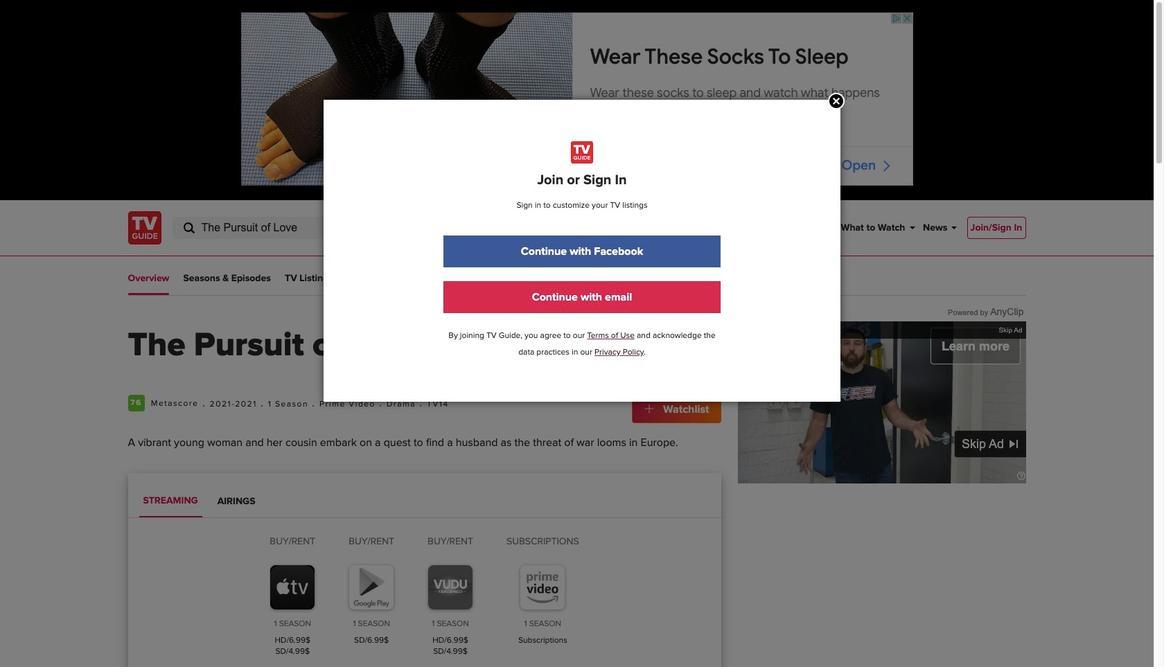 Task type: describe. For each thing, give the bounding box(es) containing it.
video player region
[[738, 322, 1026, 484]]



Task type: locate. For each thing, give the bounding box(es) containing it.
advertisement element
[[241, 12, 913, 186]]

menu bar
[[689, 200, 956, 256]]



Task type: vqa. For each thing, say whether or not it's contained in the screenshot.
menu bar
yes



